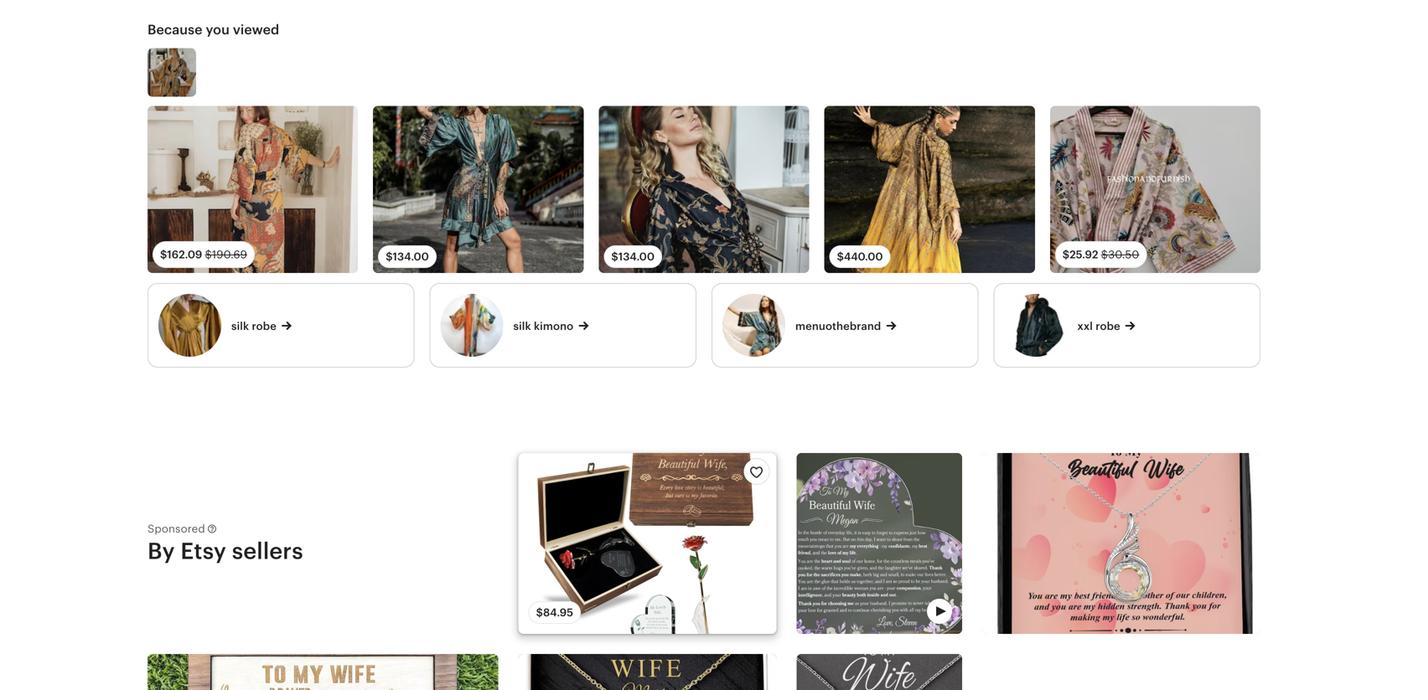 Task type: describe. For each thing, give the bounding box(es) containing it.
134.00 for "bohemian women black silk kimono ~ boho silk kimono robe for woman ~ silk pajama robe ~ bath silk robe ~ perfect christmas present for her" image
[[618, 251, 655, 263]]

silk kimono
[[513, 320, 574, 333]]

bohemian women green and black silk kimono ~ boho silk kimono robe for woman ~ silk pajama robe ~ bath silk robe ~ christmas present for her image
[[373, 106, 584, 273]]

to my wife personalized heart plaque gift for wife anniversary gift for wife birthday gift from husband for wife christmas gifts for her image
[[797, 454, 962, 635]]

shimmering gold queen lakshmi kimono in natural silk- printed kimono robes for women & men - elegant satin silk kimono robe 100% silk image
[[825, 106, 1035, 273]]

sellers
[[232, 539, 303, 565]]

silk for silk robe
[[231, 320, 249, 333]]

bohemian women black silk kimono ~ boho silk kimono robe for woman ~ silk pajama robe ~ bath silk robe ~ perfect christmas present for her image
[[599, 106, 809, 273]]

to my beautiful wife image
[[983, 454, 1261, 635]]

silk kimono robe, long satin robe, bali kimono robe, indonesian batik floral print robe, plus size oversized dressing gown, luxury gift image
[[148, 106, 358, 273]]

by etsy sellers
[[148, 539, 303, 565]]

$ for christmas gifts for her | wife | women – engraved wooden gift set 'to my beautiful wife' crystal heart | 24k gold rose | anniversary image
[[536, 607, 543, 620]]

$ 134.00 for "bohemian women black silk kimono ~ boho silk kimono robe for woman ~ silk pajama robe ~ bath silk robe ~ perfect christmas present for her" image
[[611, 251, 655, 263]]

84.95
[[543, 607, 573, 620]]

$ for 100% cotton kimono robes beautiful cotton kimono dress express delivery dressing gown cotton kimono free delivery bridesmaid gift bestseller image
[[1063, 248, 1070, 261]]

$ for silk kimono robe, long satin robe, bali kimono robe, indonesian batik floral print robe, plus size oversized dressing gown, luxury gift "image"
[[160, 248, 167, 261]]

to my wife necklace - anniversary gift for wife - wife birthday gift - gift for wife - christmas gifts image
[[797, 655, 962, 691]]

440.00
[[844, 251, 883, 263]]

christmas gifts for her | wife | women – engraved wooden gift set 'to my beautiful wife' crystal heart | 24k gold rose | anniversary image
[[519, 454, 777, 635]]

viewed
[[233, 22, 279, 37]]

to my wife necklace wife gift from husband, anniversary gift wife birthday romantic gift valentines gift for wife, christmas gifts for wife image
[[519, 655, 777, 691]]

xxl robe
[[1078, 320, 1121, 333]]

robe for xxl robe
[[1096, 320, 1121, 333]]

$ 162.09 $ 190.69
[[160, 248, 247, 261]]



Task type: vqa. For each thing, say whether or not it's contained in the screenshot.
'like' related to Add to cart button under Est. arrival by Dec 21-29
no



Task type: locate. For each thing, give the bounding box(es) containing it.
2 $ 134.00 from the left
[[611, 251, 655, 263]]

$ 84.95
[[536, 607, 573, 620]]

because
[[148, 22, 203, 37]]

2 134.00 from the left
[[618, 251, 655, 263]]

1 horizontal spatial 134.00
[[618, 251, 655, 263]]

0 horizontal spatial 134.00
[[393, 251, 429, 263]]

2 robe from the left
[[1096, 320, 1121, 333]]

robe
[[252, 320, 277, 333], [1096, 320, 1121, 333]]

silk for silk kimono
[[513, 320, 531, 333]]

30.50
[[1108, 248, 1140, 261]]

2 silk from the left
[[513, 320, 531, 333]]

0 horizontal spatial silk
[[231, 320, 249, 333]]

190.69
[[212, 248, 247, 261]]

100% cotton kimono robes beautiful cotton kimono dress express delivery dressing gown cotton kimono free delivery bridesmaid gift bestseller image
[[1050, 106, 1261, 273]]

25.92
[[1070, 248, 1099, 261]]

134.00 for bohemian women green and black silk kimono ~ boho silk kimono robe for woman ~ silk pajama robe ~ bath silk robe ~ christmas present for her image
[[393, 251, 429, 263]]

silk robe
[[231, 320, 277, 333]]

silk left kimono
[[513, 320, 531, 333]]

162.09
[[167, 248, 202, 261]]

$ 134.00 for bohemian women green and black silk kimono ~ boho silk kimono robe for woman ~ silk pajama robe ~ bath silk robe ~ christmas present for her image
[[386, 251, 429, 263]]

silk down 190.69
[[231, 320, 249, 333]]

$ 440.00
[[837, 251, 883, 263]]

1 134.00 from the left
[[393, 251, 429, 263]]

xxl
[[1078, 320, 1093, 333]]

1 silk from the left
[[231, 320, 249, 333]]

to my wife engraved frame | to my husband engraved frame | to my wife gift | to my husband gift | up quote | gift for wife | gift for husban image
[[148, 655, 499, 691]]

because you viewed
[[148, 22, 279, 37]]

silk blend kimono robe boheme, gold plus size dressing gown woman, honeymoon lounge wear, luxury gift for mothers day, wife girlfriend mom image
[[148, 48, 196, 97]]

1 robe from the left
[[252, 320, 277, 333]]

sponsored
[[148, 523, 205, 536]]

menuothebrand
[[796, 320, 881, 333]]

$ 25.92 $ 30.50
[[1063, 248, 1140, 261]]

robe for silk robe
[[252, 320, 277, 333]]

you
[[206, 22, 230, 37]]

silk
[[231, 320, 249, 333], [513, 320, 531, 333]]

0 horizontal spatial robe
[[252, 320, 277, 333]]

$
[[160, 248, 167, 261], [205, 248, 212, 261], [1063, 248, 1070, 261], [1101, 248, 1108, 261], [386, 251, 393, 263], [611, 251, 618, 263], [837, 251, 844, 263], [536, 607, 543, 620]]

1 horizontal spatial $ 134.00
[[611, 251, 655, 263]]

$ for bohemian women green and black silk kimono ~ boho silk kimono robe for woman ~ silk pajama robe ~ bath silk robe ~ christmas present for her image
[[386, 251, 393, 263]]

0 horizontal spatial $ 134.00
[[386, 251, 429, 263]]

1 $ 134.00 from the left
[[386, 251, 429, 263]]

$ 134.00
[[386, 251, 429, 263], [611, 251, 655, 263]]

kimono
[[534, 320, 574, 333]]

etsy
[[181, 539, 226, 565]]

by
[[148, 539, 175, 565]]

134.00
[[393, 251, 429, 263], [618, 251, 655, 263]]

1 horizontal spatial silk
[[513, 320, 531, 333]]

$ for shimmering gold queen lakshmi kimono in natural silk- printed kimono robes for women & men - elegant satin silk kimono robe 100% silk image
[[837, 251, 844, 263]]

1 horizontal spatial robe
[[1096, 320, 1121, 333]]

$ for "bohemian women black silk kimono ~ boho silk kimono robe for woman ~ silk pajama robe ~ bath silk robe ~ perfect christmas present for her" image
[[611, 251, 618, 263]]



